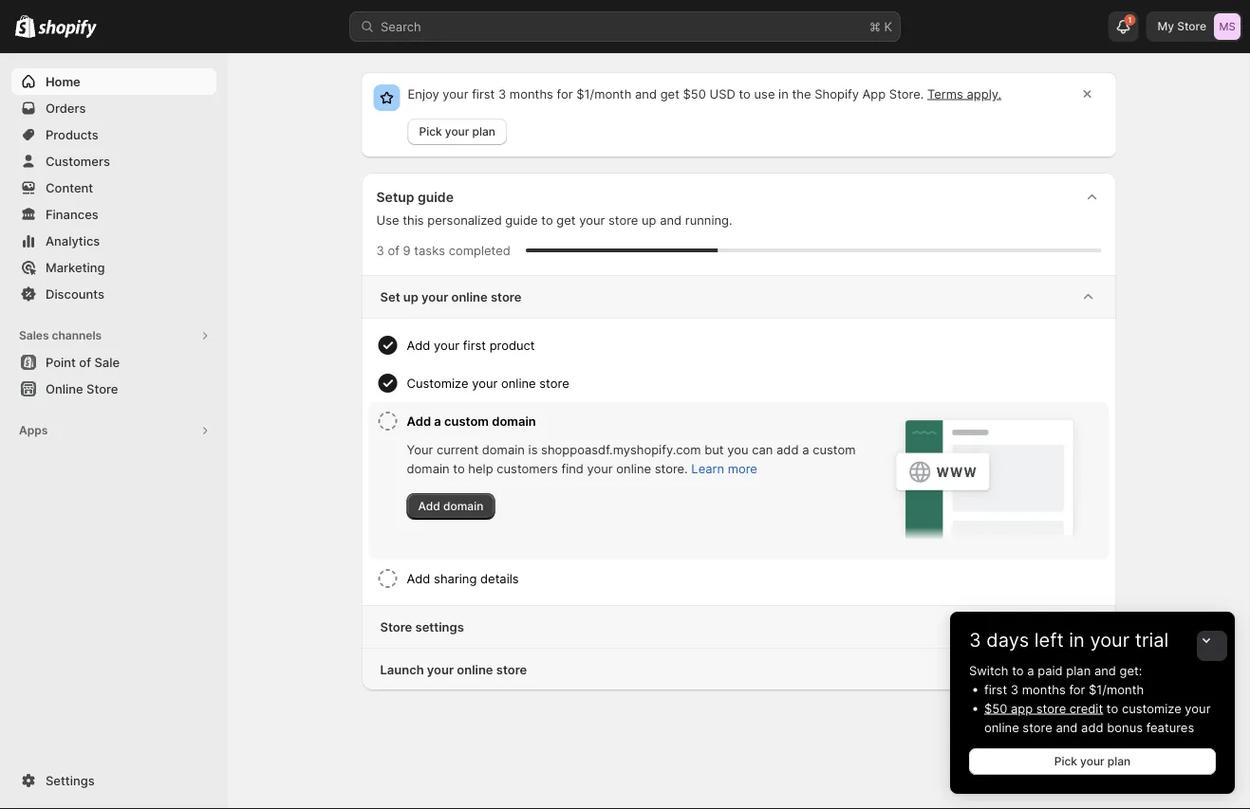 Task type: vqa. For each thing, say whether or not it's contained in the screenshot.
tab list
no



Task type: describe. For each thing, give the bounding box(es) containing it.
to right switch
[[1012, 663, 1024, 678]]

content link
[[11, 175, 216, 201]]

store settings
[[380, 620, 464, 635]]

add sharing details
[[407, 571, 519, 586]]

you
[[727, 442, 748, 457]]

$50 app store credit link
[[984, 701, 1103, 716]]

online inside to customize your online store and add bonus features
[[984, 720, 1019, 735]]

add a custom domain element
[[407, 440, 859, 520]]

store inside the customize your online store dropdown button
[[539, 376, 569, 391]]

domain inside dropdown button
[[492, 414, 536, 429]]

domain up help
[[482, 442, 525, 457]]

analytics link
[[11, 228, 216, 254]]

1 horizontal spatial guide
[[505, 213, 538, 227]]

3 right enjoy
[[498, 86, 506, 101]]

add your first product button
[[407, 327, 1102, 364]]

set up your online store
[[380, 289, 522, 304]]

store down first 3 months for $1/month
[[1036, 701, 1066, 716]]

settings
[[415, 620, 464, 635]]

the
[[792, 86, 811, 101]]

features
[[1146, 720, 1194, 735]]

settings link
[[11, 768, 216, 794]]

to inside your current domain is shoppoasdf.myshopify.com but you can add a custom domain to help customers find your online store.
[[453, 461, 465, 476]]

add sharing details button
[[407, 560, 1102, 598]]

0 vertical spatial get
[[660, 86, 680, 101]]

1 horizontal spatial pick your plan link
[[969, 749, 1216, 775]]

your inside your current domain is shoppoasdf.myshopify.com but you can add a custom domain to help customers find your online store.
[[587, 461, 613, 476]]

0 vertical spatial $1/month
[[576, 86, 632, 101]]

my store image
[[1214, 13, 1241, 40]]

your inside dropdown button
[[1090, 629, 1130, 652]]

3 left 9
[[376, 243, 384, 258]]

1 horizontal spatial up
[[642, 213, 656, 227]]

is
[[528, 442, 538, 457]]

this
[[403, 213, 424, 227]]

store for online store
[[86, 382, 118, 396]]

in inside dropdown button
[[1069, 629, 1085, 652]]

orders
[[46, 101, 86, 115]]

first for 3
[[472, 86, 495, 101]]

0 horizontal spatial for
[[557, 86, 573, 101]]

credit
[[1070, 701, 1103, 716]]

online store button
[[0, 376, 228, 402]]

content
[[46, 180, 93, 195]]

0 horizontal spatial $50
[[683, 86, 706, 101]]

apps
[[19, 424, 48, 438]]

home
[[46, 74, 80, 89]]

store inside set up your online store dropdown button
[[491, 289, 522, 304]]

custom inside dropdown button
[[444, 414, 489, 429]]

finances
[[46, 207, 99, 222]]

customers link
[[11, 148, 216, 175]]

first 3 months for $1/month
[[984, 682, 1144, 697]]

bonus
[[1107, 720, 1143, 735]]

use
[[754, 86, 775, 101]]

launch your online store button
[[361, 649, 1117, 691]]

shopify
[[815, 86, 859, 101]]

plan for pick your plan link to the right
[[1108, 755, 1131, 769]]

mark add a custom domain as done image
[[376, 410, 399, 433]]

analytics
[[46, 233, 100, 248]]

1 horizontal spatial shopify image
[[38, 19, 97, 38]]

app
[[1011, 701, 1033, 716]]

left
[[1034, 629, 1064, 652]]

0 horizontal spatial pick your plan
[[419, 125, 495, 139]]

to left use at the right top of the page
[[739, 86, 751, 101]]

$50 app store credit
[[984, 701, 1103, 716]]

store inside launch your online store dropdown button
[[496, 663, 527, 677]]

setup
[[376, 189, 414, 205]]

my
[[1157, 19, 1174, 33]]

shoppoasdf.myshopify.com
[[541, 442, 701, 457]]

0 horizontal spatial shopify image
[[15, 15, 35, 38]]

store inside dropdown button
[[380, 620, 412, 635]]

add your first product
[[407, 338, 535, 353]]

first for product
[[463, 338, 486, 353]]

finances link
[[11, 201, 216, 228]]

customize
[[1122, 701, 1181, 716]]

sales channels
[[19, 329, 102, 343]]

of for sale
[[79, 355, 91, 370]]

1 vertical spatial get
[[556, 213, 576, 227]]

more
[[728, 461, 757, 476]]

3 days left in your trial
[[969, 629, 1169, 652]]

pick for pick your plan link to the right
[[1054, 755, 1077, 769]]

discounts link
[[11, 281, 216, 308]]

1
[[1128, 15, 1132, 25]]

learn more
[[691, 461, 757, 476]]

1 button
[[1108, 11, 1139, 42]]

sharing
[[434, 571, 477, 586]]

and left the running.
[[660, 213, 682, 227]]

customers
[[46, 154, 110, 168]]

usd
[[710, 86, 735, 101]]

store for my store
[[1177, 19, 1206, 33]]

0 horizontal spatial pick your plan link
[[408, 119, 507, 145]]

help
[[468, 461, 493, 476]]

9
[[403, 243, 411, 258]]

online inside your current domain is shoppoasdf.myshopify.com but you can add a custom domain to help customers find your online store.
[[616, 461, 651, 476]]

add for add sharing details
[[407, 571, 430, 586]]

3 of 9 tasks completed
[[376, 243, 511, 258]]

completed
[[449, 243, 511, 258]]

enjoy your first 3 months for $1/month and get $50 usd to use in the shopify app store. terms apply.
[[408, 86, 1001, 101]]

⌘ k
[[869, 19, 892, 34]]

months inside 3 days left in your trial 'element'
[[1022, 682, 1066, 697]]

point of sale
[[46, 355, 120, 370]]

0 horizontal spatial in
[[778, 86, 789, 101]]

and left usd
[[635, 86, 657, 101]]

3 days left in your trial button
[[950, 612, 1235, 652]]

find
[[561, 461, 584, 476]]

online
[[46, 382, 83, 396]]

online down product at the left top of the page
[[501, 376, 536, 391]]

k
[[884, 19, 892, 34]]

setup guide
[[376, 189, 454, 205]]

customize
[[407, 376, 468, 391]]

add a custom domain
[[407, 414, 536, 429]]

home link
[[11, 68, 216, 95]]

to customize your online store and add bonus features
[[984, 701, 1211, 735]]

up inside dropdown button
[[403, 289, 418, 304]]

add inside your current domain is shoppoasdf.myshopify.com but you can add a custom domain to help customers find your online store.
[[776, 442, 799, 457]]



Task type: locate. For each thing, give the bounding box(es) containing it.
of for 9
[[388, 243, 399, 258]]

pick your plan link down to customize your online store and add bonus features
[[969, 749, 1216, 775]]

$50 left usd
[[683, 86, 706, 101]]

use
[[376, 213, 399, 227]]

online down shoppoasdf.myshopify.com
[[616, 461, 651, 476]]

1 vertical spatial plan
[[1066, 663, 1091, 678]]

pick down to customize your online store and add bonus features
[[1054, 755, 1077, 769]]

your current domain is shoppoasdf.myshopify.com but you can add a custom domain to help customers find your online store.
[[407, 442, 856, 476]]

1 vertical spatial pick your plan link
[[969, 749, 1216, 775]]

$50
[[683, 86, 706, 101], [984, 701, 1007, 716]]

1 horizontal spatial store
[[380, 620, 412, 635]]

3 inside 3 days left in your trial dropdown button
[[969, 629, 981, 652]]

0 vertical spatial pick
[[419, 125, 442, 139]]

of
[[388, 243, 399, 258], [79, 355, 91, 370]]

3 days left in your trial element
[[950, 662, 1235, 794]]

online store link
[[11, 376, 216, 402]]

1 horizontal spatial a
[[802, 442, 809, 457]]

to up the bonus
[[1107, 701, 1118, 716]]

add right can
[[776, 442, 799, 457]]

plan down the bonus
[[1108, 755, 1131, 769]]

of left 9
[[388, 243, 399, 258]]

months
[[510, 86, 553, 101], [1022, 682, 1066, 697]]

switch to a paid plan and get:
[[969, 663, 1142, 678]]

1 horizontal spatial months
[[1022, 682, 1066, 697]]

details
[[480, 571, 519, 586]]

pick for pick your plan link to the left
[[419, 125, 442, 139]]

orders link
[[11, 95, 216, 121]]

get
[[660, 86, 680, 101], [556, 213, 576, 227]]

1 horizontal spatial pick your plan
[[1054, 755, 1131, 769]]

1 horizontal spatial of
[[388, 243, 399, 258]]

domain down help
[[443, 500, 483, 514]]

pick your plan inside 3 days left in your trial 'element'
[[1054, 755, 1131, 769]]

pick your plan
[[419, 125, 495, 139], [1054, 755, 1131, 769]]

add inside to customize your online store and add bonus features
[[1081, 720, 1103, 735]]

and inside to customize your online store and add bonus features
[[1056, 720, 1078, 735]]

products
[[46, 127, 99, 142]]

0 vertical spatial custom
[[444, 414, 489, 429]]

1 horizontal spatial get
[[660, 86, 680, 101]]

add domain
[[418, 500, 483, 514]]

store right my
[[1177, 19, 1206, 33]]

0 vertical spatial a
[[434, 414, 441, 429]]

point of sale button
[[0, 349, 228, 376]]

add for add domain
[[418, 500, 440, 514]]

a inside dropdown button
[[434, 414, 441, 429]]

up left the running.
[[642, 213, 656, 227]]

store
[[1177, 19, 1206, 33], [86, 382, 118, 396], [380, 620, 412, 635]]

0 horizontal spatial a
[[434, 414, 441, 429]]

days
[[987, 629, 1029, 652]]

store settings button
[[361, 607, 1117, 648]]

2 vertical spatial a
[[1027, 663, 1034, 678]]

add up customize
[[407, 338, 430, 353]]

add right mark add sharing details as done icon at the bottom of the page
[[407, 571, 430, 586]]

product
[[489, 338, 535, 353]]

add for add your first product
[[407, 338, 430, 353]]

0 horizontal spatial months
[[510, 86, 553, 101]]

1 horizontal spatial plan
[[1066, 663, 1091, 678]]

online
[[451, 289, 488, 304], [501, 376, 536, 391], [616, 461, 651, 476], [457, 663, 493, 677], [984, 720, 1019, 735]]

0 vertical spatial months
[[510, 86, 553, 101]]

3
[[498, 86, 506, 101], [376, 243, 384, 258], [969, 629, 981, 652], [1011, 682, 1019, 697]]

0 horizontal spatial pick
[[419, 125, 442, 139]]

0 horizontal spatial custom
[[444, 414, 489, 429]]

custom
[[444, 414, 489, 429], [813, 442, 856, 457]]

and left get:
[[1094, 663, 1116, 678]]

in
[[778, 86, 789, 101], [1069, 629, 1085, 652]]

apps button
[[11, 418, 216, 444]]

pick your plan down enjoy
[[419, 125, 495, 139]]

plan for pick your plan link to the left
[[472, 125, 495, 139]]

add up your at left bottom
[[407, 414, 431, 429]]

0 vertical spatial guide
[[418, 189, 454, 205]]

store down the sale
[[86, 382, 118, 396]]

1 horizontal spatial $1/month
[[1089, 682, 1144, 697]]

get:
[[1120, 663, 1142, 678]]

1 vertical spatial in
[[1069, 629, 1085, 652]]

and
[[635, 86, 657, 101], [660, 213, 682, 227], [1094, 663, 1116, 678], [1056, 720, 1078, 735]]

discounts
[[46, 287, 104, 301]]

marketing
[[46, 260, 105, 275]]

first inside 3 days left in your trial 'element'
[[984, 682, 1007, 697]]

0 vertical spatial for
[[557, 86, 573, 101]]

your
[[407, 442, 433, 457]]

1 horizontal spatial pick
[[1054, 755, 1077, 769]]

add down your at left bottom
[[418, 500, 440, 514]]

0 vertical spatial pick your plan link
[[408, 119, 507, 145]]

online store
[[46, 382, 118, 396]]

1 vertical spatial pick
[[1054, 755, 1077, 769]]

domain up is
[[492, 414, 536, 429]]

guide up this
[[418, 189, 454, 205]]

sales channels button
[[11, 323, 216, 349]]

custom inside your current domain is shoppoasdf.myshopify.com but you can add a custom domain to help customers find your online store.
[[813, 442, 856, 457]]

mark add sharing details as done image
[[376, 568, 399, 590]]

sales
[[19, 329, 49, 343]]

online down settings
[[457, 663, 493, 677]]

0 vertical spatial first
[[472, 86, 495, 101]]

pick your plan link down enjoy
[[408, 119, 507, 145]]

2 vertical spatial first
[[984, 682, 1007, 697]]

a inside your current domain is shoppoasdf.myshopify.com but you can add a custom domain to help customers find your online store.
[[802, 442, 809, 457]]

1 vertical spatial pick your plan
[[1054, 755, 1131, 769]]

store.
[[889, 86, 924, 101]]

first inside dropdown button
[[463, 338, 486, 353]]

pick your plan link
[[408, 119, 507, 145], [969, 749, 1216, 775]]

2 vertical spatial plan
[[1108, 755, 1131, 769]]

0 vertical spatial add
[[776, 442, 799, 457]]

2 horizontal spatial a
[[1027, 663, 1034, 678]]

plan
[[472, 125, 495, 139], [1066, 663, 1091, 678], [1108, 755, 1131, 769]]

app
[[862, 86, 886, 101]]

1 vertical spatial a
[[802, 442, 809, 457]]

2 vertical spatial store
[[380, 620, 412, 635]]

but
[[705, 442, 724, 457]]

0 horizontal spatial up
[[403, 289, 418, 304]]

store up the add a custom domain dropdown button
[[539, 376, 569, 391]]

guide
[[418, 189, 454, 205], [505, 213, 538, 227]]

your
[[443, 86, 468, 101], [445, 125, 469, 139], [579, 213, 605, 227], [421, 289, 448, 304], [434, 338, 460, 353], [472, 376, 498, 391], [587, 461, 613, 476], [1090, 629, 1130, 652], [427, 663, 454, 677], [1185, 701, 1211, 716], [1080, 755, 1105, 769]]

0 horizontal spatial guide
[[418, 189, 454, 205]]

0 horizontal spatial of
[[79, 355, 91, 370]]

learn
[[691, 461, 724, 476]]

0 vertical spatial $50
[[683, 86, 706, 101]]

trial
[[1135, 629, 1169, 652]]

0 vertical spatial up
[[642, 213, 656, 227]]

enjoy
[[408, 86, 439, 101]]

a right can
[[802, 442, 809, 457]]

paid
[[1038, 663, 1063, 678]]

of left the sale
[[79, 355, 91, 370]]

0 horizontal spatial $1/month
[[576, 86, 632, 101]]

1 vertical spatial of
[[79, 355, 91, 370]]

personalized
[[427, 213, 502, 227]]

add inside dropdown button
[[407, 571, 430, 586]]

1 horizontal spatial custom
[[813, 442, 856, 457]]

0 vertical spatial store
[[1177, 19, 1206, 33]]

apply.
[[967, 86, 1001, 101]]

current
[[437, 442, 479, 457]]

2 horizontal spatial store
[[1177, 19, 1206, 33]]

1 vertical spatial up
[[403, 289, 418, 304]]

terms apply. link
[[927, 86, 1001, 101]]

search
[[381, 19, 421, 34]]

guide up completed
[[505, 213, 538, 227]]

pick
[[419, 125, 442, 139], [1054, 755, 1077, 769]]

of inside button
[[79, 355, 91, 370]]

running.
[[685, 213, 732, 227]]

terms
[[927, 86, 963, 101]]

first right enjoy
[[472, 86, 495, 101]]

store
[[608, 213, 638, 227], [491, 289, 522, 304], [539, 376, 569, 391], [496, 663, 527, 677], [1036, 701, 1066, 716], [1023, 720, 1052, 735]]

add
[[407, 338, 430, 353], [407, 414, 431, 429], [418, 500, 440, 514], [407, 571, 430, 586]]

0 horizontal spatial plan
[[472, 125, 495, 139]]

plan up personalized in the left top of the page
[[472, 125, 495, 139]]

0 vertical spatial of
[[388, 243, 399, 258]]

store inside to customize your online store and add bonus features
[[1023, 720, 1052, 735]]

store down $50 app store credit link
[[1023, 720, 1052, 735]]

my store
[[1157, 19, 1206, 33]]

point
[[46, 355, 76, 370]]

2 horizontal spatial plan
[[1108, 755, 1131, 769]]

3 up app
[[1011, 682, 1019, 697]]

1 vertical spatial first
[[463, 338, 486, 353]]

1 vertical spatial months
[[1022, 682, 1066, 697]]

$50 left app
[[984, 701, 1007, 716]]

add down credit
[[1081, 720, 1103, 735]]

custom right can
[[813, 442, 856, 457]]

customize your online store button
[[407, 364, 1102, 402]]

online down app
[[984, 720, 1019, 735]]

custom up current
[[444, 414, 489, 429]]

add domain link
[[407, 494, 495, 520]]

a inside 3 days left in your trial 'element'
[[1027, 663, 1034, 678]]

pick down enjoy
[[419, 125, 442, 139]]

1 vertical spatial custom
[[813, 442, 856, 457]]

up
[[642, 213, 656, 227], [403, 289, 418, 304]]

launch
[[380, 663, 424, 677]]

can
[[752, 442, 773, 457]]

and down credit
[[1056, 720, 1078, 735]]

1 vertical spatial for
[[1069, 682, 1085, 697]]

to down current
[[453, 461, 465, 476]]

a left paid
[[1027, 663, 1034, 678]]

products link
[[11, 121, 216, 148]]

0 horizontal spatial store
[[86, 382, 118, 396]]

channels
[[52, 329, 102, 343]]

pick inside 3 days left in your trial 'element'
[[1054, 755, 1077, 769]]

store up launch
[[380, 620, 412, 635]]

add for add a custom domain
[[407, 414, 431, 429]]

1 horizontal spatial $50
[[984, 701, 1007, 716]]

shopify image
[[15, 15, 35, 38], [38, 19, 97, 38]]

0 vertical spatial in
[[778, 86, 789, 101]]

0 vertical spatial plan
[[472, 125, 495, 139]]

0 vertical spatial pick your plan
[[419, 125, 495, 139]]

a up current
[[434, 414, 441, 429]]

up right 'set'
[[403, 289, 418, 304]]

sale
[[94, 355, 120, 370]]

store inside button
[[86, 382, 118, 396]]

3 left days
[[969, 629, 981, 652]]

your inside to customize your online store and add bonus features
[[1185, 701, 1211, 716]]

in right left
[[1069, 629, 1085, 652]]

to inside to customize your online store and add bonus features
[[1107, 701, 1118, 716]]

$1/month inside 3 days left in your trial 'element'
[[1089, 682, 1144, 697]]

0 horizontal spatial add
[[776, 442, 799, 457]]

first left product at the left top of the page
[[463, 338, 486, 353]]

1 horizontal spatial for
[[1069, 682, 1085, 697]]

plan up first 3 months for $1/month
[[1066, 663, 1091, 678]]

1 vertical spatial $50
[[984, 701, 1007, 716]]

1 vertical spatial add
[[1081, 720, 1103, 735]]

$50 inside 3 days left in your trial 'element'
[[984, 701, 1007, 716]]

customers
[[497, 461, 558, 476]]

set up your online store button
[[361, 276, 1117, 318]]

1 vertical spatial guide
[[505, 213, 538, 227]]

to
[[739, 86, 751, 101], [541, 213, 553, 227], [453, 461, 465, 476], [1012, 663, 1024, 678], [1107, 701, 1118, 716]]

use this personalized guide to get your store up and running.
[[376, 213, 732, 227]]

online down completed
[[451, 289, 488, 304]]

learn more link
[[691, 461, 757, 476]]

settings
[[46, 774, 95, 788]]

pick your plan down to customize your online store and add bonus features
[[1054, 755, 1131, 769]]

for inside 3 days left in your trial 'element'
[[1069, 682, 1085, 697]]

to right personalized in the left top of the page
[[541, 213, 553, 227]]

domain down your at left bottom
[[407, 461, 450, 476]]

first down switch
[[984, 682, 1007, 697]]

marketing link
[[11, 254, 216, 281]]

3 inside 3 days left in your trial 'element'
[[1011, 682, 1019, 697]]

⌘
[[869, 19, 881, 34]]

switch
[[969, 663, 1009, 678]]

1 vertical spatial $1/month
[[1089, 682, 1144, 697]]

store down details
[[496, 663, 527, 677]]

store up product at the left top of the page
[[491, 289, 522, 304]]

1 horizontal spatial add
[[1081, 720, 1103, 735]]

0 horizontal spatial get
[[556, 213, 576, 227]]

1 horizontal spatial in
[[1069, 629, 1085, 652]]

store left the running.
[[608, 213, 638, 227]]

1 vertical spatial store
[[86, 382, 118, 396]]

store.
[[655, 461, 688, 476]]

launch your online store
[[380, 663, 527, 677]]

in left the
[[778, 86, 789, 101]]



